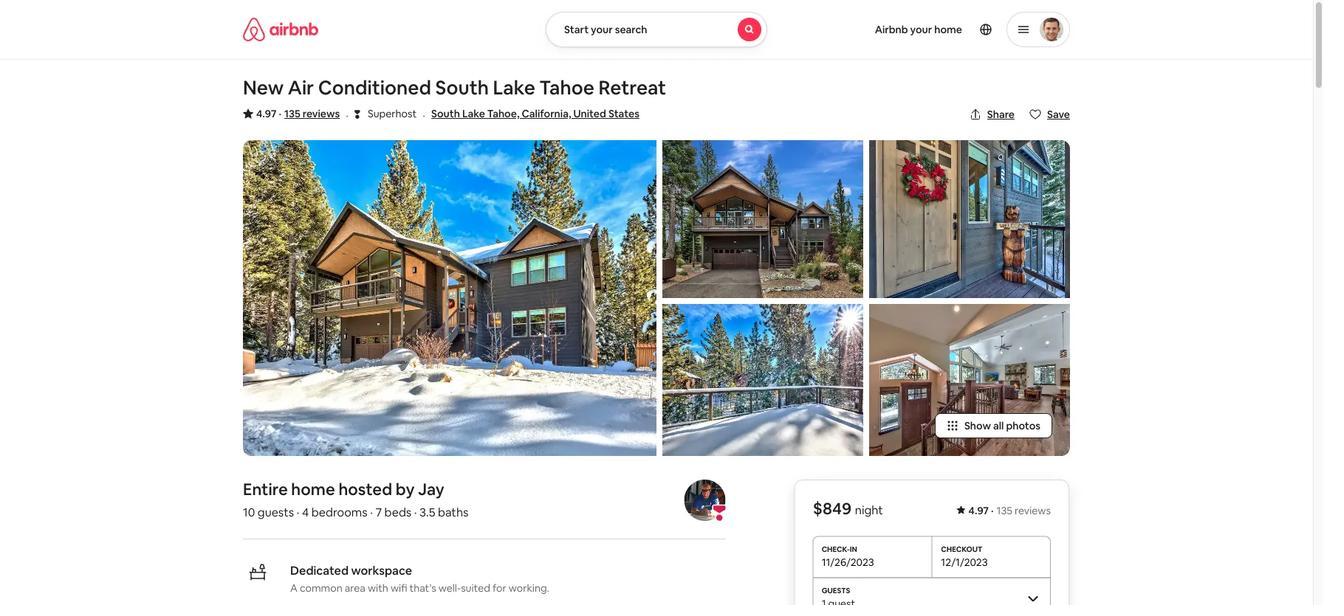 Task type: locate. For each thing, give the bounding box(es) containing it.
tahoe
[[539, 75, 595, 100]]

area
[[345, 582, 366, 595]]

save button
[[1024, 102, 1076, 127]]

0 horizontal spatial lake
[[462, 107, 485, 120]]

home right the airbnb
[[935, 23, 962, 36]]

0 vertical spatial 135
[[284, 107, 300, 120]]

135
[[284, 107, 300, 120], [997, 504, 1013, 518]]

dedicated
[[290, 563, 349, 578]]

0 vertical spatial reviews
[[303, 107, 340, 120]]

new air conditioned  south lake tahoe retreat
[[243, 75, 666, 100]]

show all photos button
[[935, 414, 1053, 439]]

1 vertical spatial south
[[431, 107, 460, 120]]

all
[[993, 420, 1004, 433]]

0 horizontal spatial 4.97 · 135 reviews
[[256, 107, 340, 120]]

jay is a superhost. learn more about jay. image
[[684, 480, 726, 521], [684, 480, 726, 521]]

10
[[243, 505, 255, 520]]

1 vertical spatial 4.97 · 135 reviews
[[969, 504, 1051, 518]]

1 horizontal spatial 4.97 · 135 reviews
[[969, 504, 1051, 518]]

1 horizontal spatial your
[[910, 23, 932, 36]]

your right the start
[[591, 23, 613, 36]]

show all photos
[[965, 420, 1041, 433]]

share
[[987, 108, 1015, 121]]

4.97 · 135 reviews
[[256, 107, 340, 120], [969, 504, 1051, 518]]

show
[[965, 420, 991, 433]]

dedicated workspace a common area with wifi that's well-suited for working.
[[290, 563, 549, 595]]

home
[[935, 23, 962, 36], [291, 479, 335, 500]]

1 vertical spatial lake
[[462, 107, 485, 120]]

4.97 · 135 reviews up 12/1/2023
[[969, 504, 1051, 518]]

united
[[574, 107, 606, 120]]

with
[[368, 582, 388, 595]]

0 vertical spatial home
[[935, 23, 962, 36]]

1 horizontal spatial reviews
[[1015, 504, 1051, 518]]

your
[[591, 23, 613, 36], [910, 23, 932, 36]]

135 reviews button
[[284, 106, 340, 121]]

air
[[288, 75, 314, 100]]

4.97 up 12/1/2023
[[969, 504, 989, 518]]

1 vertical spatial home
[[291, 479, 335, 500]]

for
[[493, 582, 507, 595]]

1 horizontal spatial 135
[[997, 504, 1013, 518]]

1 horizontal spatial home
[[935, 23, 962, 36]]

0 vertical spatial 4.97
[[256, 107, 277, 120]]

12/1/2023
[[941, 556, 988, 569]]

lake up 'tahoe,' on the top of the page
[[493, 75, 535, 100]]

1 vertical spatial 135
[[997, 504, 1013, 518]]

your inside button
[[591, 23, 613, 36]]

4.97
[[256, 107, 277, 120], [969, 504, 989, 518]]

superhost
[[368, 107, 417, 120]]

conditioned
[[318, 75, 431, 100]]

wifi
[[391, 582, 407, 595]]

well-
[[439, 582, 461, 595]]

0 vertical spatial south
[[435, 75, 489, 100]]

1 your from the left
[[591, 23, 613, 36]]

0 horizontal spatial 4.97
[[256, 107, 277, 120]]

lake left 'tahoe,' on the top of the page
[[462, 107, 485, 120]]

south down new air conditioned  south lake tahoe retreat
[[431, 107, 460, 120]]

·
[[279, 107, 281, 120], [346, 107, 349, 123], [423, 107, 425, 123], [991, 504, 994, 518], [297, 505, 299, 520], [370, 505, 373, 520], [414, 505, 417, 520]]

your right the airbnb
[[910, 23, 932, 36]]

4.97 · 135 reviews down air
[[256, 107, 340, 120]]

1 horizontal spatial lake
[[493, 75, 535, 100]]

photos
[[1006, 420, 1041, 433]]

11/26/2023
[[822, 556, 874, 569]]

2 your from the left
[[910, 23, 932, 36]]

home up 4
[[291, 479, 335, 500]]

reviews
[[303, 107, 340, 120], [1015, 504, 1051, 518]]

lake
[[493, 75, 535, 100], [462, 107, 485, 120]]

search
[[615, 23, 647, 36]]

south
[[435, 75, 489, 100], [431, 107, 460, 120]]

1 vertical spatial 4.97
[[969, 504, 989, 518]]

4.97 down the new
[[256, 107, 277, 120]]

1 vertical spatial reviews
[[1015, 504, 1051, 518]]

0 horizontal spatial reviews
[[303, 107, 340, 120]]

$849
[[813, 499, 852, 520]]

0 horizontal spatial home
[[291, 479, 335, 500]]

0 horizontal spatial 135
[[284, 107, 300, 120]]

south lake tahoe, california, united states button
[[431, 105, 640, 123]]

airbnb your home link
[[866, 14, 971, 45]]

your inside the 'profile' element
[[910, 23, 932, 36]]

0 horizontal spatial your
[[591, 23, 613, 36]]

Start your search search field
[[546, 12, 767, 47]]

south up 'tahoe,' on the top of the page
[[435, 75, 489, 100]]

0 vertical spatial lake
[[493, 75, 535, 100]]

by jay
[[396, 479, 445, 500]]

tahoe,
[[487, 107, 520, 120]]

airbnb
[[875, 23, 908, 36]]

new air conditioned  south lake tahoe retreat image 2 image
[[663, 140, 863, 298]]



Task type: vqa. For each thing, say whether or not it's contained in the screenshot.
Log
no



Task type: describe. For each thing, give the bounding box(es) containing it.
new
[[243, 75, 284, 100]]

home inside the 'profile' element
[[935, 23, 962, 36]]

hosted
[[339, 479, 392, 500]]

lake inside · south lake tahoe, california, united states
[[462, 107, 485, 120]]

retreat
[[599, 75, 666, 100]]

airbnb your home
[[875, 23, 962, 36]]

entire
[[243, 479, 288, 500]]

start your search
[[564, 23, 647, 36]]

$849 night
[[813, 499, 883, 520]]

entire home hosted by jay 10 guests · 4 bedrooms · 7 beds · 3.5 baths
[[243, 479, 469, 520]]

states
[[609, 107, 640, 120]]

baths
[[438, 505, 469, 520]]

save
[[1047, 108, 1070, 121]]

south inside · south lake tahoe, california, united states
[[431, 107, 460, 120]]

profile element
[[785, 0, 1070, 59]]

󰀃
[[354, 107, 360, 121]]

· south lake tahoe, california, united states
[[423, 107, 640, 123]]

workspace
[[351, 563, 412, 578]]

guests
[[258, 505, 294, 520]]

a
[[290, 582, 298, 595]]

start
[[564, 23, 589, 36]]

common
[[300, 582, 342, 595]]

7
[[376, 505, 382, 520]]

night
[[855, 503, 883, 518]]

new air conditioned  south lake tahoe retreat image 1 image
[[243, 140, 657, 456]]

home inside entire home hosted by jay 10 guests · 4 bedrooms · 7 beds · 3.5 baths
[[291, 479, 335, 500]]

entry way image
[[869, 304, 1070, 456]]

1 horizontal spatial 4.97
[[969, 504, 989, 518]]

california,
[[522, 107, 571, 120]]

· inside · south lake tahoe, california, united states
[[423, 107, 425, 123]]

that's
[[410, 582, 436, 595]]

start your search button
[[546, 12, 767, 47]]

your for airbnb
[[910, 23, 932, 36]]

beds
[[385, 505, 412, 520]]

4
[[302, 505, 309, 520]]

back deck in winter image
[[663, 304, 863, 456]]

0 vertical spatial 4.97 · 135 reviews
[[256, 107, 340, 120]]

3.5
[[420, 505, 435, 520]]

share button
[[964, 102, 1021, 127]]

bedrooms
[[311, 505, 368, 520]]

suited
[[461, 582, 490, 595]]

your for start
[[591, 23, 613, 36]]

working.
[[509, 582, 549, 595]]

front door image
[[869, 140, 1070, 298]]



